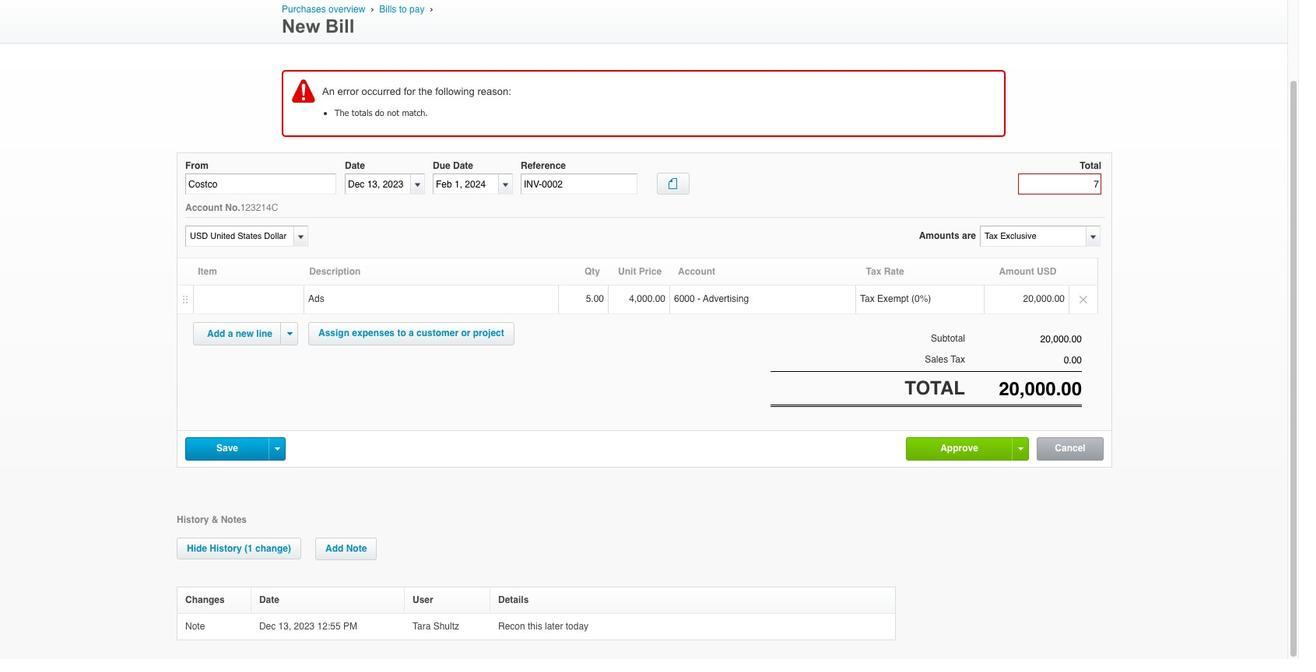 Task type: vqa. For each thing, say whether or not it's contained in the screenshot.
basket
no



Task type: locate. For each thing, give the bounding box(es) containing it.
delete line item image
[[1070, 286, 1098, 314]]

a
[[409, 328, 414, 339], [228, 329, 233, 340]]

project
[[473, 328, 504, 339]]

account
[[185, 203, 223, 214], [678, 267, 716, 278]]

date up the due date text box
[[453, 160, 473, 171]]

note down changes
[[185, 621, 208, 632]]

following
[[435, 86, 475, 97]]

add a new line link
[[198, 323, 282, 345]]

0 vertical spatial note
[[346, 544, 367, 555]]

new
[[282, 16, 320, 37]]

date up date text box
[[345, 160, 365, 171]]

1 horizontal spatial history
[[210, 544, 242, 555]]

dec 13, 2023 12:55 pm
[[259, 621, 360, 632]]

subtotal
[[931, 334, 966, 344]]

save link
[[186, 439, 269, 460]]

purchases overview link
[[282, 4, 366, 15]]

date up the dec
[[259, 595, 279, 605]]

total
[[905, 377, 966, 399]]

6000 - advertising
[[674, 294, 749, 305]]

(0%)
[[912, 294, 932, 305]]

a left the customer
[[409, 328, 414, 339]]

tax
[[866, 267, 882, 278], [860, 294, 875, 305], [951, 354, 966, 365]]

1 horizontal spatial note
[[346, 544, 367, 555]]

0 vertical spatial tax
[[866, 267, 882, 278]]

overview
[[329, 4, 366, 15]]

to left pay
[[399, 4, 407, 15]]

add note
[[326, 544, 367, 555]]

1 horizontal spatial date
[[345, 160, 365, 171]]

account up -
[[678, 267, 716, 278]]

history left & on the bottom of the page
[[177, 515, 209, 526]]

note up pm
[[346, 544, 367, 555]]

to right the expenses
[[397, 328, 406, 339]]

assign expenses to a customer or project link
[[308, 323, 515, 346]]

1 vertical spatial tax
[[860, 294, 875, 305]]

from
[[185, 160, 209, 171]]

› left bills
[[371, 4, 374, 14]]

a left new
[[228, 329, 233, 340]]

add note link
[[315, 538, 377, 561]]

date
[[345, 160, 365, 171], [453, 160, 473, 171], [259, 595, 279, 605]]

tara
[[413, 621, 431, 632]]

1 vertical spatial account
[[678, 267, 716, 278]]

item
[[198, 267, 217, 278]]

tax right sales
[[951, 354, 966, 365]]

line
[[256, 329, 273, 340]]

None text field
[[981, 227, 1086, 246], [966, 334, 1082, 345], [966, 378, 1082, 400], [981, 227, 1086, 246], [966, 334, 1082, 345], [966, 378, 1082, 400]]

1 vertical spatial add
[[326, 544, 344, 555]]

add for add note
[[326, 544, 344, 555]]

1 › from the left
[[371, 4, 374, 14]]

tara shultz
[[413, 621, 462, 632]]

tax left exempt
[[860, 294, 875, 305]]

0 vertical spatial to
[[399, 4, 407, 15]]

1 horizontal spatial ›
[[430, 4, 433, 14]]

history
[[177, 515, 209, 526], [210, 544, 242, 555]]

error
[[338, 86, 359, 97]]

1 vertical spatial to
[[397, 328, 406, 339]]

› right pay
[[430, 4, 433, 14]]

1 horizontal spatial account
[[678, 267, 716, 278]]

note
[[346, 544, 367, 555], [185, 621, 208, 632]]

(1
[[245, 544, 253, 555]]

-
[[698, 294, 701, 305]]

exempt
[[878, 294, 909, 305]]

to
[[399, 4, 407, 15], [397, 328, 406, 339]]

12:55
[[317, 621, 341, 632]]

approve link
[[907, 439, 1012, 460]]

account left no.
[[185, 203, 223, 214]]

recon
[[498, 621, 525, 632]]

add
[[207, 329, 225, 340], [326, 544, 344, 555]]

purchases overview › bills to pay › new bill
[[282, 4, 436, 37]]

amounts are
[[919, 231, 976, 242]]

0 vertical spatial account
[[185, 203, 223, 214]]

13,
[[278, 621, 291, 632]]

amount
[[999, 267, 1035, 278]]

0 horizontal spatial ›
[[371, 4, 374, 14]]

change)
[[255, 544, 291, 555]]

this
[[528, 621, 543, 632]]

add for add a new line
[[207, 329, 225, 340]]

add left new
[[207, 329, 225, 340]]

note inside add note link
[[346, 544, 367, 555]]

0 horizontal spatial add
[[207, 329, 225, 340]]

rate
[[884, 267, 905, 278]]

123214c
[[240, 203, 278, 214]]

the totals do not match.
[[335, 107, 428, 118]]

tax left rate
[[866, 267, 882, 278]]

history left the (1
[[210, 544, 242, 555]]

purchases
[[282, 4, 326, 15]]

or
[[461, 328, 471, 339]]

more approve options... image
[[1018, 448, 1024, 451]]

description
[[309, 267, 361, 278]]

1 vertical spatial note
[[185, 621, 208, 632]]

None text field
[[185, 174, 336, 195], [186, 227, 291, 246], [966, 355, 1082, 366], [185, 174, 336, 195], [186, 227, 291, 246], [966, 355, 1082, 366]]

›
[[371, 4, 374, 14], [430, 4, 433, 14]]

1 horizontal spatial add
[[326, 544, 344, 555]]

pm
[[343, 621, 357, 632]]

0 horizontal spatial account
[[185, 203, 223, 214]]

0 vertical spatial add
[[207, 329, 225, 340]]

to inside purchases overview › bills to pay › new bill
[[399, 4, 407, 15]]

recon this later today
[[498, 621, 591, 632]]

due
[[433, 160, 451, 171]]

assign
[[318, 328, 350, 339]]

Date text field
[[346, 175, 410, 194]]

add right change)
[[326, 544, 344, 555]]

2023
[[294, 621, 315, 632]]

details
[[498, 595, 529, 605]]

Total text field
[[1019, 174, 1102, 195]]

0 vertical spatial history
[[177, 515, 209, 526]]

1 vertical spatial history
[[210, 544, 242, 555]]



Task type: describe. For each thing, give the bounding box(es) containing it.
save
[[216, 443, 238, 454]]

approve
[[941, 443, 979, 454]]

tax rate
[[866, 267, 905, 278]]

usd
[[1037, 267, 1057, 278]]

2 horizontal spatial date
[[453, 160, 473, 171]]

shultz
[[433, 621, 459, 632]]

tax exempt (0%)
[[860, 294, 932, 305]]

the
[[419, 86, 433, 97]]

account for account
[[678, 267, 716, 278]]

qty
[[585, 267, 600, 278]]

more save options... image
[[274, 448, 280, 451]]

changes
[[185, 595, 225, 605]]

notes
[[221, 515, 247, 526]]

20,000.00
[[1024, 294, 1065, 305]]

hide
[[187, 544, 207, 555]]

history & notes
[[177, 515, 247, 526]]

Due Date text field
[[434, 175, 498, 194]]

expenses
[[352, 328, 395, 339]]

not
[[387, 107, 399, 118]]

later
[[545, 621, 563, 632]]

account no. 123214c
[[185, 203, 278, 214]]

unit price
[[618, 267, 662, 278]]

0 horizontal spatial history
[[177, 515, 209, 526]]

bills to pay link
[[380, 4, 425, 15]]

user
[[413, 595, 433, 605]]

ads
[[308, 294, 324, 305]]

pay
[[410, 4, 425, 15]]

Reference text field
[[521, 174, 638, 195]]

an error occurred for the following reason:
[[322, 86, 511, 97]]

sales
[[925, 354, 949, 365]]

match.
[[402, 107, 428, 118]]

total
[[1080, 160, 1102, 171]]

for
[[404, 86, 416, 97]]

0 horizontal spatial a
[[228, 329, 233, 340]]

today
[[566, 621, 589, 632]]

bills
[[380, 4, 397, 15]]

2 › from the left
[[430, 4, 433, 14]]

4,000.00
[[629, 294, 666, 305]]

bill
[[326, 16, 355, 37]]

no.
[[225, 203, 240, 214]]

tax for tax exempt (0%)
[[860, 294, 875, 305]]

6000
[[674, 294, 695, 305]]

sales tax
[[925, 354, 966, 365]]

dec
[[259, 621, 276, 632]]

advertising
[[703, 294, 749, 305]]

occurred
[[362, 86, 401, 97]]

more add line options... image
[[287, 333, 292, 336]]

hide history (1 change)
[[187, 544, 291, 555]]

&
[[212, 515, 218, 526]]

account for account no. 123214c
[[185, 203, 223, 214]]

an
[[322, 86, 335, 97]]

cancel
[[1055, 443, 1086, 454]]

1 horizontal spatial a
[[409, 328, 414, 339]]

price
[[639, 267, 662, 278]]

do
[[375, 107, 385, 118]]

due date
[[433, 160, 473, 171]]

assign expenses to a customer or project
[[318, 328, 504, 339]]

0 horizontal spatial date
[[259, 595, 279, 605]]

new
[[236, 329, 254, 340]]

tax for tax rate
[[866, 267, 882, 278]]

the
[[335, 107, 349, 118]]

customer
[[417, 328, 459, 339]]

unit
[[618, 267, 637, 278]]

amounts
[[919, 231, 960, 242]]

reason:
[[478, 86, 511, 97]]

reference
[[521, 160, 566, 171]]

add a new line
[[207, 329, 273, 340]]

5.00
[[586, 294, 604, 305]]

totals
[[352, 107, 372, 118]]

2 vertical spatial tax
[[951, 354, 966, 365]]

are
[[962, 231, 976, 242]]

0 horizontal spatial note
[[185, 621, 208, 632]]

hide history (1 change) link
[[177, 538, 301, 560]]

amount usd
[[999, 267, 1057, 278]]



